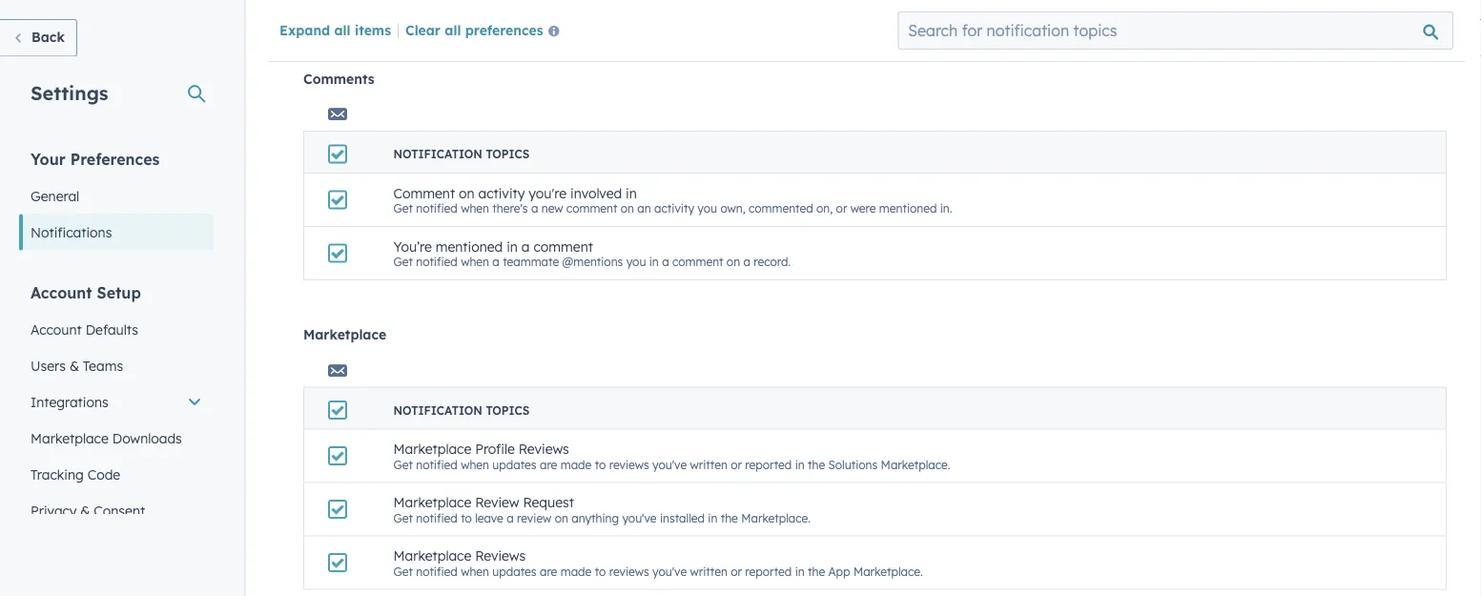 Task type: describe. For each thing, give the bounding box(es) containing it.
items
[[355, 21, 391, 38]]

reviews inside the marketplace profile reviews get notified when updates are made to reviews you've written or reported in the solutions marketplace.
[[519, 441, 570, 458]]

clear all preferences
[[406, 21, 544, 38]]

marketplace for marketplace profile reviews get notified when updates are made to reviews you've written or reported in the solutions marketplace.
[[394, 441, 472, 458]]

you've for marketplace review request
[[623, 511, 657, 526]]

written inside the marketplace profile reviews get notified when updates are made to reviews you've written or reported in the solutions marketplace.
[[690, 458, 728, 472]]

when inside the marketplace profile reviews get notified when updates are made to reviews you've written or reported in the solutions marketplace.
[[461, 458, 490, 472]]

@mentions
[[563, 255, 623, 269]]

marketplace reviews get notified when updates are made to reviews you've written or reported in the app marketplace.
[[394, 548, 923, 579]]

you've for marketplace profile reviews
[[653, 458, 687, 472]]

account setup
[[31, 283, 141, 302]]

in inside marketplace reviews get notified when updates are made to reviews you've written or reported in the app marketplace.
[[796, 565, 805, 579]]

back
[[31, 29, 65, 45]]

expand
[[280, 21, 330, 38]]

are inside marketplace reviews get notified when updates are made to reviews you've written or reported in the app marketplace.
[[540, 565, 558, 579]]

marketplace review request get notified to leave a review on anything you've installed in the marketplace.
[[394, 495, 811, 526]]

on right "comment"
[[459, 185, 475, 202]]

defaults
[[86, 321, 138, 338]]

users & teams link
[[19, 348, 214, 384]]

0 horizontal spatial activity
[[479, 185, 525, 202]]

account setup element
[[19, 282, 214, 565]]

a inside marketplace review request get notified to leave a review on anything you've installed in the marketplace.
[[507, 511, 514, 526]]

back link
[[0, 19, 77, 57]]

the inside marketplace reviews get notified when updates are made to reviews you've written or reported in the app marketplace.
[[808, 565, 826, 579]]

get inside the you're mentioned in a comment get notified when a teammate @mentions you in a comment on a record.
[[394, 255, 413, 269]]

installed
[[660, 511, 705, 526]]

clear
[[406, 21, 441, 38]]

marketplace. inside marketplace reviews get notified when updates are made to reviews you've written or reported in the app marketplace.
[[854, 565, 923, 579]]

in inside marketplace review request get notified to leave a review on anything you've installed in the marketplace.
[[708, 511, 718, 526]]

made inside the marketplace profile reviews get notified when updates are made to reviews you've written or reported in the solutions marketplace.
[[561, 458, 592, 472]]

users & teams
[[31, 357, 123, 374]]

notified inside the you're mentioned in a comment get notified when a teammate @mentions you in a comment on a record.
[[416, 255, 458, 269]]

you're
[[394, 238, 432, 255]]

reported inside marketplace reviews get notified when updates are made to reviews you've written or reported in the app marketplace.
[[746, 565, 792, 579]]

your
[[31, 149, 66, 168]]

marketplace for marketplace reviews get notified when updates are made to reviews you've written or reported in the app marketplace.
[[394, 548, 472, 565]]

tracking
[[31, 466, 84, 483]]

when inside the you're mentioned in a comment get notified when a teammate @mentions you in a comment on a record.
[[461, 255, 490, 269]]

marketplace downloads
[[31, 430, 182, 447]]

a down comment on activity you're involved in get notified when there's a new comment on an activity you own, commented on, or were mentioned in. at the top
[[662, 255, 669, 269]]

marketplace for marketplace downloads
[[31, 430, 109, 447]]

leave
[[475, 511, 504, 526]]

on,
[[817, 202, 833, 216]]

notification for marketplace
[[394, 404, 483, 418]]

privacy & consent link
[[19, 493, 214, 529]]

& for privacy
[[80, 502, 90, 519]]

teammate
[[503, 255, 559, 269]]

made inside marketplace reviews get notified when updates are made to reviews you've written or reported in the app marketplace.
[[561, 565, 592, 579]]

all for clear
[[445, 21, 461, 38]]

on inside marketplace review request get notified to leave a review on anything you've installed in the marketplace.
[[555, 511, 569, 526]]

notifications link
[[19, 214, 214, 250]]

app
[[829, 565, 851, 579]]

to inside marketplace review request get notified to leave a review on anything you've installed in the marketplace.
[[461, 511, 472, 526]]

you're
[[529, 185, 567, 202]]

notifications
[[31, 224, 112, 240]]

notification topics for marketplace
[[394, 404, 530, 418]]

comment down own,
[[673, 255, 724, 269]]

in.
[[941, 202, 953, 216]]

or inside comment on activity you're involved in get notified when there's a new comment on an activity you own, commented on, or were mentioned in.
[[836, 202, 848, 216]]

integrations button
[[19, 384, 214, 420]]

& for users
[[70, 357, 79, 374]]

account for account defaults
[[31, 321, 82, 338]]

mentioned inside comment on activity you're involved in get notified when there's a new comment on an activity you own, commented on, or were mentioned in.
[[880, 202, 937, 216]]

in inside the marketplace profile reviews get notified when updates are made to reviews you've written or reported in the solutions marketplace.
[[796, 458, 805, 472]]

marketplace. inside the marketplace profile reviews get notified when updates are made to reviews you've written or reported in the solutions marketplace.
[[881, 458, 951, 472]]

are inside the marketplace profile reviews get notified when updates are made to reviews you've written or reported in the solutions marketplace.
[[540, 458, 558, 472]]

privacy
[[31, 502, 77, 519]]

account for account setup
[[31, 283, 92, 302]]

preferences
[[465, 21, 544, 38]]

or inside the marketplace profile reviews get notified when updates are made to reviews you've written or reported in the solutions marketplace.
[[731, 458, 742, 472]]

a left record.
[[744, 255, 751, 269]]

teams
[[83, 357, 123, 374]]

your preferences element
[[19, 148, 214, 250]]

marketplace for marketplace review request get notified to leave a review on anything you've installed in the marketplace.
[[394, 495, 472, 511]]

mentioned inside the you're mentioned in a comment get notified when a teammate @mentions you in a comment on a record.
[[436, 238, 503, 255]]

marketplace downloads link
[[19, 420, 214, 457]]

reviews inside the marketplace profile reviews get notified when updates are made to reviews you've written or reported in the solutions marketplace.
[[609, 458, 649, 472]]

when inside marketplace reviews get notified when updates are made to reviews you've written or reported in the app marketplace.
[[461, 565, 490, 579]]

your preferences
[[31, 149, 160, 168]]

marketplace profile reviews get notified when updates are made to reviews you've written or reported in the solutions marketplace.
[[394, 441, 951, 472]]

request
[[523, 495, 574, 511]]

notified inside marketplace review request get notified to leave a review on anything you've installed in the marketplace.
[[416, 511, 458, 526]]



Task type: vqa. For each thing, say whether or not it's contained in the screenshot.
THE NOTIFICATIONS icon
no



Task type: locate. For each thing, give the bounding box(es) containing it.
you're mentioned in a comment get notified when a teammate @mentions you in a comment on a record.
[[394, 238, 791, 269]]

notification topics up "comment"
[[394, 147, 530, 162]]

3 notified from the top
[[416, 458, 458, 472]]

2 vertical spatial or
[[731, 565, 742, 579]]

comment right new
[[567, 202, 618, 216]]

comment
[[394, 185, 455, 202]]

mentioned left in.
[[880, 202, 937, 216]]

marketplace inside the marketplace profile reviews get notified when updates are made to reviews you've written or reported in the solutions marketplace.
[[394, 441, 472, 458]]

comment on activity you're involved in get notified when there's a new comment on an activity you own, commented on, or were mentioned in.
[[394, 185, 953, 216]]

0 horizontal spatial mentioned
[[436, 238, 503, 255]]

account up account defaults
[[31, 283, 92, 302]]

marketplace for marketplace
[[303, 327, 387, 344]]

downloads
[[112, 430, 182, 447]]

topics for activity
[[486, 147, 530, 162]]

when left the there's
[[461, 202, 490, 216]]

notification topics for comment
[[394, 147, 530, 162]]

reviews inside marketplace reviews get notified when updates are made to reviews you've written or reported in the app marketplace.
[[475, 548, 526, 565]]

0 vertical spatial made
[[561, 458, 592, 472]]

updates inside the marketplace profile reviews get notified when updates are made to reviews you've written or reported in the solutions marketplace.
[[493, 458, 537, 472]]

in left an
[[626, 185, 637, 202]]

in down the there's
[[507, 238, 518, 255]]

commented
[[749, 202, 814, 216]]

0 vertical spatial reviews
[[609, 458, 649, 472]]

you've inside marketplace review request get notified to leave a review on anything you've installed in the marketplace.
[[623, 511, 657, 526]]

5 get from the top
[[394, 565, 413, 579]]

marketplace. right app at the bottom right of the page
[[854, 565, 923, 579]]

tracking code
[[31, 466, 120, 483]]

a left teammate
[[493, 255, 500, 269]]

in left app at the bottom right of the page
[[796, 565, 805, 579]]

activity right an
[[655, 202, 695, 216]]

2 notified from the top
[[416, 255, 458, 269]]

1 vertical spatial the
[[721, 511, 738, 526]]

all right the clear
[[445, 21, 461, 38]]

own,
[[721, 202, 746, 216]]

privacy & consent
[[31, 502, 145, 519]]

0 vertical spatial marketplace.
[[881, 458, 951, 472]]

topics for reviews
[[486, 404, 530, 418]]

1 vertical spatial reviews
[[475, 548, 526, 565]]

5 notified from the top
[[416, 565, 458, 579]]

reviews
[[609, 458, 649, 472], [609, 565, 649, 579]]

made down anything on the bottom of page
[[561, 565, 592, 579]]

comments
[[303, 71, 375, 87]]

reviews inside marketplace reviews get notified when updates are made to reviews you've written or reported in the app marketplace.
[[609, 565, 649, 579]]

0 vertical spatial updates
[[493, 458, 537, 472]]

record.
[[754, 255, 791, 269]]

1 get from the top
[[394, 202, 413, 216]]

0 vertical spatial topics
[[486, 147, 530, 162]]

1 vertical spatial or
[[731, 458, 742, 472]]

2 notification from the top
[[394, 404, 483, 418]]

0 vertical spatial or
[[836, 202, 848, 216]]

1 written from the top
[[690, 458, 728, 472]]

4 when from the top
[[461, 565, 490, 579]]

were
[[851, 202, 876, 216]]

the right installed
[[721, 511, 738, 526]]

2 all from the left
[[445, 21, 461, 38]]

account up the users
[[31, 321, 82, 338]]

reported inside the marketplace profile reviews get notified when updates are made to reviews you've written or reported in the solutions marketplace.
[[746, 458, 792, 472]]

1 all from the left
[[334, 21, 351, 38]]

0 vertical spatial notification topics
[[394, 147, 530, 162]]

written
[[690, 458, 728, 472], [690, 565, 728, 579]]

1 are from the top
[[540, 458, 558, 472]]

1 when from the top
[[461, 202, 490, 216]]

are up request
[[540, 458, 558, 472]]

reviews
[[519, 441, 570, 458], [475, 548, 526, 565]]

1 vertical spatial reviews
[[609, 565, 649, 579]]

updates
[[493, 458, 537, 472], [493, 565, 537, 579]]

involved
[[571, 185, 622, 202]]

2 made from the top
[[561, 565, 592, 579]]

notified inside marketplace reviews get notified when updates are made to reviews you've written or reported in the app marketplace.
[[416, 565, 458, 579]]

0 vertical spatial you
[[698, 202, 718, 216]]

preferences
[[70, 149, 160, 168]]

comment inside comment on activity you're involved in get notified when there's a new comment on an activity you own, commented on, or were mentioned in.
[[567, 202, 618, 216]]

updates down review
[[493, 565, 537, 579]]

account
[[31, 283, 92, 302], [31, 321, 82, 338]]

users
[[31, 357, 66, 374]]

4 notified from the top
[[416, 511, 458, 526]]

mentioned
[[880, 202, 937, 216], [436, 238, 503, 255]]

on inside the you're mentioned in a comment get notified when a teammate @mentions you in a comment on a record.
[[727, 255, 741, 269]]

you've left installed
[[623, 511, 657, 526]]

when up the review
[[461, 458, 490, 472]]

marketplace.
[[881, 458, 951, 472], [742, 511, 811, 526], [854, 565, 923, 579]]

an
[[638, 202, 651, 216]]

0 vertical spatial mentioned
[[880, 202, 937, 216]]

in right installed
[[708, 511, 718, 526]]

marketplace. right installed
[[742, 511, 811, 526]]

you
[[698, 202, 718, 216], [627, 255, 646, 269]]

1 horizontal spatial all
[[445, 21, 461, 38]]

reported left solutions
[[746, 458, 792, 472]]

notified inside comment on activity you're involved in get notified when there's a new comment on an activity you own, commented on, or were mentioned in.
[[416, 202, 458, 216]]

to left leave
[[461, 511, 472, 526]]

a left new
[[531, 202, 539, 216]]

when
[[461, 202, 490, 216], [461, 255, 490, 269], [461, 458, 490, 472], [461, 565, 490, 579]]

to
[[595, 458, 606, 472], [461, 511, 472, 526], [595, 565, 606, 579]]

notification topics up profile at the bottom left
[[394, 404, 530, 418]]

2 written from the top
[[690, 565, 728, 579]]

all left the items
[[334, 21, 351, 38]]

on left record.
[[727, 255, 741, 269]]

& right privacy
[[80, 502, 90, 519]]

anything
[[572, 511, 619, 526]]

consent
[[94, 502, 145, 519]]

to inside marketplace reviews get notified when updates are made to reviews you've written or reported in the app marketplace.
[[595, 565, 606, 579]]

1 notified from the top
[[416, 202, 458, 216]]

get inside the marketplace profile reviews get notified when updates are made to reviews you've written or reported in the solutions marketplace.
[[394, 458, 413, 472]]

the left app at the bottom right of the page
[[808, 565, 826, 579]]

or
[[836, 202, 848, 216], [731, 458, 742, 472], [731, 565, 742, 579]]

all inside button
[[445, 21, 461, 38]]

2 vertical spatial you've
[[653, 565, 687, 579]]

1 topics from the top
[[486, 147, 530, 162]]

marketplace
[[303, 327, 387, 344], [31, 430, 109, 447], [394, 441, 472, 458], [394, 495, 472, 511], [394, 548, 472, 565]]

0 vertical spatial reviews
[[519, 441, 570, 458]]

tracking code link
[[19, 457, 214, 493]]

to down anything on the bottom of page
[[595, 565, 606, 579]]

0 horizontal spatial all
[[334, 21, 351, 38]]

1 vertical spatial updates
[[493, 565, 537, 579]]

setup
[[97, 283, 141, 302]]

1 vertical spatial written
[[690, 565, 728, 579]]

made
[[561, 458, 592, 472], [561, 565, 592, 579]]

topics up profile at the bottom left
[[486, 404, 530, 418]]

or inside marketplace reviews get notified when updates are made to reviews you've written or reported in the app marketplace.
[[731, 565, 742, 579]]

1 notification from the top
[[394, 147, 483, 162]]

topics up the there's
[[486, 147, 530, 162]]

all for expand
[[334, 21, 351, 38]]

settings
[[31, 81, 108, 104]]

topics
[[486, 147, 530, 162], [486, 404, 530, 418]]

1 reported from the top
[[746, 458, 792, 472]]

1 vertical spatial marketplace.
[[742, 511, 811, 526]]

2 topics from the top
[[486, 404, 530, 418]]

reviews down leave
[[475, 548, 526, 565]]

general
[[31, 188, 79, 204]]

you inside the you're mentioned in a comment get notified when a teammate @mentions you in a comment on a record.
[[627, 255, 646, 269]]

1 vertical spatial notification topics
[[394, 404, 530, 418]]

activity
[[479, 185, 525, 202], [655, 202, 695, 216]]

updates inside marketplace reviews get notified when updates are made to reviews you've written or reported in the app marketplace.
[[493, 565, 537, 579]]

2 account from the top
[[31, 321, 82, 338]]

when inside comment on activity you're involved in get notified when there's a new comment on an activity you own, commented on, or were mentioned in.
[[461, 202, 490, 216]]

written inside marketplace reviews get notified when updates are made to reviews you've written or reported in the app marketplace.
[[690, 565, 728, 579]]

expand all items
[[280, 21, 391, 38]]

Search for notification topics search field
[[898, 11, 1454, 50]]

profile
[[475, 441, 515, 458]]

written up installed
[[690, 458, 728, 472]]

marketplace inside marketplace review request get notified to leave a review on anything you've installed in the marketplace.
[[394, 495, 472, 511]]

1 made from the top
[[561, 458, 592, 472]]

you left own,
[[698, 202, 718, 216]]

reported
[[746, 458, 792, 472], [746, 565, 792, 579]]

1 vertical spatial mentioned
[[436, 238, 503, 255]]

a
[[531, 202, 539, 216], [522, 238, 530, 255], [493, 255, 500, 269], [662, 255, 669, 269], [744, 255, 751, 269], [507, 511, 514, 526]]

1 updates from the top
[[493, 458, 537, 472]]

you've
[[653, 458, 687, 472], [623, 511, 657, 526], [653, 565, 687, 579]]

a right leave
[[507, 511, 514, 526]]

are
[[540, 458, 558, 472], [540, 565, 558, 579]]

1 vertical spatial notification
[[394, 404, 483, 418]]

1 horizontal spatial mentioned
[[880, 202, 937, 216]]

marketplace inside marketplace reviews get notified when updates are made to reviews you've written or reported in the app marketplace.
[[394, 548, 472, 565]]

solutions
[[829, 458, 878, 472]]

1 horizontal spatial activity
[[655, 202, 695, 216]]

you've down installed
[[653, 565, 687, 579]]

2 get from the top
[[394, 255, 413, 269]]

a down the there's
[[522, 238, 530, 255]]

you've up installed
[[653, 458, 687, 472]]

1 notification topics from the top
[[394, 147, 530, 162]]

account defaults
[[31, 321, 138, 338]]

1 reviews from the top
[[609, 458, 649, 472]]

the
[[808, 458, 826, 472], [721, 511, 738, 526], [808, 565, 826, 579]]

all
[[334, 21, 351, 38], [445, 21, 461, 38]]

marketplace. right solutions
[[881, 458, 951, 472]]

marketplace. inside marketplace review request get notified to leave a review on anything you've installed in the marketplace.
[[742, 511, 811, 526]]

2 vertical spatial marketplace.
[[854, 565, 923, 579]]

in down an
[[650, 255, 659, 269]]

to up marketplace review request get notified to leave a review on anything you've installed in the marketplace.
[[595, 458, 606, 472]]

&
[[70, 357, 79, 374], [80, 502, 90, 519]]

2 notification topics from the top
[[394, 404, 530, 418]]

on right review
[[555, 511, 569, 526]]

notified
[[416, 202, 458, 216], [416, 255, 458, 269], [416, 458, 458, 472], [416, 511, 458, 526], [416, 565, 458, 579]]

when down leave
[[461, 565, 490, 579]]

reviews right profile at the bottom left
[[519, 441, 570, 458]]

1 account from the top
[[31, 283, 92, 302]]

review
[[517, 511, 552, 526]]

get inside comment on activity you're involved in get notified when there's a new comment on an activity you own, commented on, or were mentioned in.
[[394, 202, 413, 216]]

0 vertical spatial the
[[808, 458, 826, 472]]

in inside comment on activity you're involved in get notified when there's a new comment on an activity you own, commented on, or were mentioned in.
[[626, 185, 637, 202]]

expand all items button
[[280, 21, 391, 38]]

2 vertical spatial the
[[808, 565, 826, 579]]

2 when from the top
[[461, 255, 490, 269]]

reported left app at the bottom right of the page
[[746, 565, 792, 579]]

reviews up marketplace review request get notified to leave a review on anything you've installed in the marketplace.
[[609, 458, 649, 472]]

integrations
[[31, 394, 108, 410]]

1 vertical spatial reported
[[746, 565, 792, 579]]

2 are from the top
[[540, 565, 558, 579]]

on left an
[[621, 202, 635, 216]]

notified inside the marketplace profile reviews get notified when updates are made to reviews you've written or reported in the solutions marketplace.
[[416, 458, 458, 472]]

are down review
[[540, 565, 558, 579]]

1 vertical spatial account
[[31, 321, 82, 338]]

0 vertical spatial reported
[[746, 458, 792, 472]]

get inside marketplace reviews get notified when updates are made to reviews you've written or reported in the app marketplace.
[[394, 565, 413, 579]]

marketplace inside account setup element
[[31, 430, 109, 447]]

on
[[459, 185, 475, 202], [621, 202, 635, 216], [727, 255, 741, 269], [555, 511, 569, 526]]

notification topics
[[394, 147, 530, 162], [394, 404, 530, 418]]

1 vertical spatial &
[[80, 502, 90, 519]]

the inside the marketplace profile reviews get notified when updates are made to reviews you've written or reported in the solutions marketplace.
[[808, 458, 826, 472]]

there's
[[493, 202, 528, 216]]

get
[[394, 202, 413, 216], [394, 255, 413, 269], [394, 458, 413, 472], [394, 511, 413, 526], [394, 565, 413, 579]]

activity left you're on the top left
[[479, 185, 525, 202]]

0 vertical spatial you've
[[653, 458, 687, 472]]

written down installed
[[690, 565, 728, 579]]

notification up "comment"
[[394, 147, 483, 162]]

2 updates from the top
[[493, 565, 537, 579]]

new
[[542, 202, 564, 216]]

the left solutions
[[808, 458, 826, 472]]

1 vertical spatial you've
[[623, 511, 657, 526]]

made up request
[[561, 458, 592, 472]]

1 horizontal spatial &
[[80, 502, 90, 519]]

0 vertical spatial to
[[595, 458, 606, 472]]

3 get from the top
[[394, 458, 413, 472]]

you've inside the marketplace profile reviews get notified when updates are made to reviews you've written or reported in the solutions marketplace.
[[653, 458, 687, 472]]

2 reported from the top
[[746, 565, 792, 579]]

general link
[[19, 178, 214, 214]]

to inside the marketplace profile reviews get notified when updates are made to reviews you've written or reported in the solutions marketplace.
[[595, 458, 606, 472]]

get inside marketplace review request get notified to leave a review on anything you've installed in the marketplace.
[[394, 511, 413, 526]]

2 vertical spatial to
[[595, 565, 606, 579]]

review
[[475, 495, 520, 511]]

1 vertical spatial are
[[540, 565, 558, 579]]

code
[[88, 466, 120, 483]]

1 vertical spatial made
[[561, 565, 592, 579]]

updates up the review
[[493, 458, 537, 472]]

1 vertical spatial topics
[[486, 404, 530, 418]]

& right the users
[[70, 357, 79, 374]]

notification for comment
[[394, 147, 483, 162]]

1 horizontal spatial you
[[698, 202, 718, 216]]

2 reviews from the top
[[609, 565, 649, 579]]

you inside comment on activity you're involved in get notified when there's a new comment on an activity you own, commented on, or were mentioned in.
[[698, 202, 718, 216]]

0 vertical spatial account
[[31, 283, 92, 302]]

0 vertical spatial notification
[[394, 147, 483, 162]]

0 horizontal spatial you
[[627, 255, 646, 269]]

account defaults link
[[19, 312, 214, 348]]

reviews down anything on the bottom of page
[[609, 565, 649, 579]]

a inside comment on activity you're involved in get notified when there's a new comment on an activity you own, commented on, or were mentioned in.
[[531, 202, 539, 216]]

1 vertical spatial to
[[461, 511, 472, 526]]

in
[[626, 185, 637, 202], [507, 238, 518, 255], [650, 255, 659, 269], [796, 458, 805, 472], [708, 511, 718, 526], [796, 565, 805, 579]]

comment down new
[[534, 238, 593, 255]]

0 vertical spatial &
[[70, 357, 79, 374]]

4 get from the top
[[394, 511, 413, 526]]

in left solutions
[[796, 458, 805, 472]]

you've inside marketplace reviews get notified when updates are made to reviews you've written or reported in the app marketplace.
[[653, 565, 687, 579]]

3 when from the top
[[461, 458, 490, 472]]

notification up profile at the bottom left
[[394, 404, 483, 418]]

when left teammate
[[461, 255, 490, 269]]

mentioned down the there's
[[436, 238, 503, 255]]

notification
[[394, 147, 483, 162], [394, 404, 483, 418]]

0 vertical spatial written
[[690, 458, 728, 472]]

comment
[[567, 202, 618, 216], [534, 238, 593, 255], [673, 255, 724, 269]]

0 vertical spatial are
[[540, 458, 558, 472]]

clear all preferences button
[[406, 20, 567, 43]]

the inside marketplace review request get notified to leave a review on anything you've installed in the marketplace.
[[721, 511, 738, 526]]

1 vertical spatial you
[[627, 255, 646, 269]]

you right @mentions
[[627, 255, 646, 269]]

0 horizontal spatial &
[[70, 357, 79, 374]]



